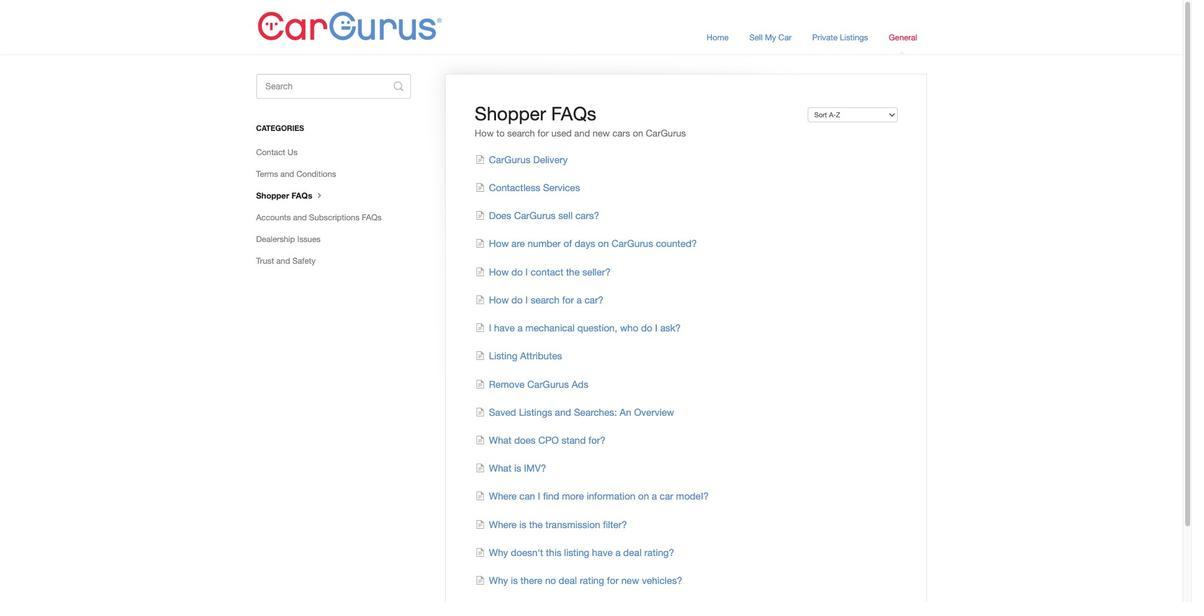 Task type: describe. For each thing, give the bounding box(es) containing it.
rating
[[580, 575, 605, 587]]

contactless services
[[489, 182, 580, 193]]

shopper faqs link
[[256, 186, 335, 206]]

home link
[[698, 21, 738, 54]]

does
[[515, 435, 536, 446]]

trust and safety link
[[256, 251, 325, 271]]

listing
[[564, 547, 590, 558]]

an
[[620, 407, 632, 418]]

what is imv?
[[489, 463, 546, 474]]

article doc image for how
[[476, 266, 489, 276]]

can
[[520, 491, 536, 502]]

shopper for shopper faqs how to search for used and new cars on cargurus
[[475, 103, 546, 124]]

what for what is imv?
[[489, 463, 512, 474]]

sell
[[559, 210, 573, 221]]

general link
[[880, 21, 927, 54]]

1 horizontal spatial for
[[563, 294, 574, 306]]

1 horizontal spatial have
[[592, 547, 613, 558]]

general
[[889, 32, 918, 42]]

what for what does cpo stand for?
[[489, 435, 512, 446]]

private listings
[[813, 32, 869, 42]]

cargurus delivery
[[489, 154, 568, 165]]

sell my car
[[750, 32, 792, 42]]

0 vertical spatial deal
[[624, 547, 642, 558]]

and up stand
[[555, 407, 572, 418]]

what does cpo stand for?
[[489, 435, 606, 446]]

article doc image for remove cargurus ads
[[476, 379, 489, 389]]

2 vertical spatial on
[[639, 491, 650, 502]]

contact
[[531, 266, 564, 278]]

help us image
[[256, 7, 443, 47]]

2 vertical spatial do
[[641, 323, 653, 334]]

i up listing on the left of page
[[489, 323, 492, 334]]

overview
[[634, 407, 675, 418]]

1 vertical spatial new
[[622, 575, 640, 587]]

dealership issues link
[[256, 229, 330, 249]]

how do i contact the seller? link
[[476, 266, 611, 278]]

accounts and subscriptions faqs link
[[256, 208, 391, 227]]

sell
[[750, 32, 763, 42]]

on inside shopper faqs how to search for used and new cars on cargurus
[[633, 128, 644, 139]]

car
[[779, 32, 792, 42]]

accounts and subscriptions faqs
[[256, 212, 382, 222]]

1 vertical spatial deal
[[559, 575, 577, 587]]

why doesn't this listing have a deal rating? link
[[476, 547, 675, 558]]

cars?
[[576, 210, 600, 221]]

rating?
[[645, 547, 675, 558]]

contactless
[[489, 182, 541, 193]]

find
[[543, 491, 560, 502]]

private
[[813, 32, 838, 42]]

cargurus down contactless services
[[514, 210, 556, 221]]

how do i search for a car? link
[[476, 294, 604, 306]]

faqs for shopper faqs how to search for used and new cars on cargurus
[[552, 103, 597, 124]]

subscriptions
[[309, 212, 360, 222]]

saved listings and searches: an overview
[[489, 407, 675, 418]]

and for subscriptions
[[293, 212, 307, 222]]

are
[[512, 238, 525, 249]]

remove cargurus ads link
[[476, 379, 589, 390]]

home
[[707, 32, 729, 42]]

cargurus down attributes
[[528, 379, 569, 390]]

stand
[[562, 435, 586, 446]]

i have a mechanical question, who do i ask? link
[[476, 323, 681, 334]]

i left ask? in the right of the page
[[655, 323, 658, 334]]

article doc image for saved
[[476, 407, 489, 417]]

for inside shopper faqs how to search for used and new cars on cargurus
[[538, 128, 549, 139]]

a down filter?
[[616, 547, 621, 558]]

2 vertical spatial faqs
[[362, 212, 382, 222]]

why is there no deal rating for new vehicles?
[[489, 575, 683, 587]]

article doc image for contactless
[[476, 182, 489, 192]]

article doc image for why doesn't this listing have a deal rating?
[[476, 547, 489, 557]]

cargurus delivery link
[[476, 154, 568, 165]]

cargurus down to
[[489, 154, 531, 165]]

accounts
[[256, 212, 291, 222]]

dealership
[[256, 234, 295, 244]]

1 vertical spatial on
[[598, 238, 609, 249]]

listing
[[489, 351, 518, 362]]

who
[[620, 323, 639, 334]]

why for why is there no deal rating for new vehicles?
[[489, 575, 508, 587]]

cargurus left counted? on the right of the page
[[612, 238, 654, 249]]

and inside shopper faqs how to search for used and new cars on cargurus
[[575, 128, 590, 139]]

i have a mechanical question, who do i ask?
[[489, 323, 681, 334]]

what does cpo stand for? link
[[476, 435, 606, 446]]

does cargurus sell cars?
[[489, 210, 600, 221]]

listings for saved
[[519, 407, 553, 418]]

dealership issues
[[256, 234, 321, 244]]

search inside shopper faqs how to search for used and new cars on cargurus
[[508, 128, 535, 139]]

article doc image for where
[[476, 519, 489, 529]]

vehicles?
[[642, 575, 683, 587]]

private listings link
[[803, 21, 878, 54]]

more
[[562, 491, 584, 502]]

listing attributes
[[489, 351, 562, 362]]

cargurus inside shopper faqs how to search for used and new cars on cargurus
[[646, 128, 686, 139]]

how for how do i contact the seller?
[[489, 266, 509, 278]]

do for search
[[512, 294, 523, 306]]

where for where is the transmission filter?
[[489, 519, 517, 530]]

counted?
[[656, 238, 697, 249]]

and for conditions
[[281, 169, 294, 179]]

does cargurus sell cars? link
[[476, 210, 600, 221]]

where can i find more information on a car modei? link
[[476, 491, 709, 502]]

shopper faqs
[[256, 191, 315, 201]]

a left car
[[652, 491, 657, 502]]



Task type: vqa. For each thing, say whether or not it's contained in the screenshot.
HOW in the Shopper FAQs How to search for used and new cars on CarGurus
yes



Task type: locate. For each thing, give the bounding box(es) containing it.
terms and conditions
[[256, 169, 336, 179]]

searches:
[[574, 407, 617, 418]]

where up doesn't
[[489, 519, 517, 530]]

ask?
[[661, 323, 681, 334]]

and for safety
[[276, 256, 290, 266]]

where is the transmission filter? link
[[476, 519, 627, 530]]

no
[[545, 575, 556, 587]]

article doc image down contactless
[[476, 210, 489, 220]]

for right rating
[[607, 575, 619, 587]]

2 article doc image from the top
[[476, 266, 489, 276]]

and right 'used'
[[575, 128, 590, 139]]

why left there
[[489, 575, 508, 587]]

cargurus right cars
[[646, 128, 686, 139]]

saved
[[489, 407, 517, 418]]

what left imv?
[[489, 463, 512, 474]]

1 horizontal spatial faqs
[[362, 212, 382, 222]]

how are number of days on cargurus counted?
[[489, 238, 697, 249]]

days
[[575, 238, 596, 249]]

article doc image for cargurus delivery
[[476, 154, 489, 164]]

why
[[489, 547, 508, 558], [489, 575, 508, 587]]

car
[[660, 491, 674, 502]]

filter?
[[603, 519, 627, 530]]

article doc image inside "how do i contact the seller?" 'link'
[[476, 266, 489, 276]]

on right cars
[[633, 128, 644, 139]]

how do i search for a car?
[[489, 294, 604, 306]]

listings
[[840, 32, 869, 42], [519, 407, 553, 418]]

modei?
[[676, 491, 709, 502]]

safety
[[293, 256, 316, 266]]

saved listings and searches: an overview link
[[476, 407, 675, 418]]

8 article doc image from the top
[[476, 575, 489, 585]]

a left car?
[[577, 294, 582, 306]]

2 where from the top
[[489, 519, 517, 530]]

where
[[489, 491, 517, 502], [489, 519, 517, 530]]

have up listing on the left of page
[[494, 323, 515, 334]]

i
[[526, 266, 528, 278], [526, 294, 528, 306], [489, 323, 492, 334], [655, 323, 658, 334], [538, 491, 541, 502]]

article doc image inside why is there no deal rating for new vehicles? link
[[476, 575, 489, 585]]

why is there no deal rating for new vehicles? link
[[476, 575, 683, 587]]

deal right no
[[559, 575, 577, 587]]

article doc image inside the why doesn't this listing have a deal rating? link
[[476, 547, 489, 557]]

and down shopper faqs link
[[293, 212, 307, 222]]

1 vertical spatial shopper
[[256, 191, 289, 201]]

i for contact
[[526, 266, 528, 278]]

services
[[543, 182, 580, 193]]

2 vertical spatial is
[[511, 575, 518, 587]]

is
[[515, 463, 522, 474], [520, 519, 527, 530], [511, 575, 518, 587]]

1 horizontal spatial listings
[[840, 32, 869, 42]]

transmission
[[546, 519, 601, 530]]

and
[[575, 128, 590, 139], [281, 169, 294, 179], [293, 212, 307, 222], [276, 256, 290, 266], [555, 407, 572, 418]]

where left can on the bottom of page
[[489, 491, 517, 502]]

article doc image inside does cargurus sell cars? link
[[476, 210, 489, 220]]

0 vertical spatial where
[[489, 491, 517, 502]]

i for find
[[538, 491, 541, 502]]

cars
[[613, 128, 631, 139]]

article doc image inside how do i search for a car? link
[[476, 294, 489, 304]]

2 article doc image from the top
[[476, 210, 489, 220]]

new
[[593, 128, 610, 139], [622, 575, 640, 587]]

Search text field
[[256, 74, 411, 99]]

deal left "rating?"
[[624, 547, 642, 558]]

article doc image inside what is imv? link
[[476, 463, 489, 473]]

search right to
[[508, 128, 535, 139]]

terms
[[256, 169, 278, 179]]

article doc image for i
[[476, 323, 489, 332]]

i left contact
[[526, 266, 528, 278]]

is left imv?
[[515, 463, 522, 474]]

8 article doc image from the top
[[476, 547, 489, 557]]

mechanical
[[526, 323, 575, 334]]

have right listing
[[592, 547, 613, 558]]

remove cargurus ads
[[489, 379, 589, 390]]

article doc image inside remove cargurus ads link
[[476, 379, 489, 389]]

have
[[494, 323, 515, 334], [592, 547, 613, 558]]

4 article doc image from the top
[[476, 351, 489, 361]]

conditions
[[297, 169, 336, 179]]

article doc image down listing on the left of page
[[476, 379, 489, 389]]

1 vertical spatial faqs
[[292, 191, 312, 201]]

on
[[633, 128, 644, 139], [598, 238, 609, 249], [639, 491, 650, 502]]

faqs inside shopper faqs how to search for used and new cars on cargurus
[[552, 103, 597, 124]]

information
[[587, 491, 636, 502]]

0 horizontal spatial listings
[[519, 407, 553, 418]]

1 article doc image from the top
[[476, 154, 489, 164]]

1 vertical spatial is
[[520, 519, 527, 530]]

do down "how do i contact the seller?" 'link'
[[512, 294, 523, 306]]

1 vertical spatial search
[[531, 294, 560, 306]]

0 vertical spatial for
[[538, 128, 549, 139]]

0 vertical spatial what
[[489, 435, 512, 446]]

what left 'does'
[[489, 435, 512, 446]]

0 horizontal spatial deal
[[559, 575, 577, 587]]

2 vertical spatial for
[[607, 575, 619, 587]]

imv?
[[524, 463, 546, 474]]

faqs left arrow image
[[292, 191, 312, 201]]

delivery
[[534, 154, 568, 165]]

how for how are number of days on cargurus counted?
[[489, 238, 509, 249]]

shopper inside shopper faqs how to search for used and new cars on cargurus
[[475, 103, 546, 124]]

article doc image for does cargurus sell cars?
[[476, 210, 489, 220]]

where can i find more information on a car modei?
[[489, 491, 709, 502]]

article doc image for where can i find more information on a car modei?
[[476, 491, 489, 501]]

and right terms at top
[[281, 169, 294, 179]]

for
[[538, 128, 549, 139], [563, 294, 574, 306], [607, 575, 619, 587]]

article doc image for what does cpo stand for?
[[476, 435, 489, 445]]

0 vertical spatial the
[[566, 266, 580, 278]]

there
[[521, 575, 543, 587]]

for?
[[589, 435, 606, 446]]

what
[[489, 435, 512, 446], [489, 463, 512, 474]]

seller?
[[583, 266, 611, 278]]

shopper faqs how to search for used and new cars on cargurus
[[475, 103, 686, 139]]

is left there
[[511, 575, 518, 587]]

how left are
[[489, 238, 509, 249]]

article doc image down what is imv? link
[[476, 491, 489, 501]]

0 horizontal spatial for
[[538, 128, 549, 139]]

terms and conditions link
[[256, 164, 346, 184]]

7 article doc image from the top
[[476, 519, 489, 529]]

article doc image inside how are number of days on cargurus counted? "link"
[[476, 238, 489, 248]]

is up doesn't
[[520, 519, 527, 530]]

what is imv? link
[[476, 463, 546, 474]]

article doc image down does
[[476, 238, 489, 248]]

on left car
[[639, 491, 650, 502]]

0 horizontal spatial faqs
[[292, 191, 312, 201]]

0 vertical spatial shopper
[[475, 103, 546, 124]]

why left doesn't
[[489, 547, 508, 558]]

article doc image
[[476, 182, 489, 192], [476, 266, 489, 276], [476, 323, 489, 332], [476, 351, 489, 361], [476, 407, 489, 417], [476, 463, 489, 473], [476, 519, 489, 529], [476, 575, 489, 585]]

attributes
[[520, 351, 562, 362]]

1 what from the top
[[489, 435, 512, 446]]

1 why from the top
[[489, 547, 508, 558]]

do for contact
[[512, 266, 523, 278]]

new inside shopper faqs how to search for used and new cars on cargurus
[[593, 128, 610, 139]]

1 where from the top
[[489, 491, 517, 502]]

2 why from the top
[[489, 575, 508, 587]]

cpo
[[539, 435, 559, 446]]

article doc image
[[476, 154, 489, 164], [476, 210, 489, 220], [476, 238, 489, 248], [476, 294, 489, 304], [476, 379, 489, 389], [476, 435, 489, 445], [476, 491, 489, 501], [476, 547, 489, 557]]

of
[[564, 238, 572, 249]]

ads
[[572, 379, 589, 390]]

trust
[[256, 256, 274, 266]]

question,
[[578, 323, 618, 334]]

4 article doc image from the top
[[476, 294, 489, 304]]

0 vertical spatial is
[[515, 463, 522, 474]]

listing attributes link
[[476, 351, 562, 362]]

1 horizontal spatial deal
[[624, 547, 642, 558]]

0 vertical spatial on
[[633, 128, 644, 139]]

article doc image for why
[[476, 575, 489, 585]]

where is the transmission filter?
[[489, 519, 627, 530]]

does
[[489, 210, 512, 221]]

on right days
[[598, 238, 609, 249]]

number
[[528, 238, 561, 249]]

0 vertical spatial new
[[593, 128, 610, 139]]

listings inside navigation
[[840, 32, 869, 42]]

0 vertical spatial listings
[[840, 32, 869, 42]]

1 vertical spatial the
[[529, 519, 543, 530]]

6 article doc image from the top
[[476, 463, 489, 473]]

7 article doc image from the top
[[476, 491, 489, 501]]

for left 'used'
[[538, 128, 549, 139]]

3 article doc image from the top
[[476, 238, 489, 248]]

faqs up 'used'
[[552, 103, 597, 124]]

0 horizontal spatial new
[[593, 128, 610, 139]]

i right can on the bottom of page
[[538, 491, 541, 502]]

1 vertical spatial why
[[489, 575, 508, 587]]

listings right private
[[840, 32, 869, 42]]

listings down remove cargurus ads on the bottom left of the page
[[519, 407, 553, 418]]

new left vehicles?
[[622, 575, 640, 587]]

how inside shopper faqs how to search for used and new cars on cargurus
[[475, 128, 494, 139]]

new left cars
[[593, 128, 610, 139]]

3 article doc image from the top
[[476, 323, 489, 332]]

article doc image inside 'listing attributes' link
[[476, 351, 489, 361]]

0 vertical spatial faqs
[[552, 103, 597, 124]]

i down "how do i contact the seller?" 'link'
[[526, 294, 528, 306]]

article doc image left doesn't
[[476, 547, 489, 557]]

2 horizontal spatial for
[[607, 575, 619, 587]]

1 article doc image from the top
[[476, 182, 489, 192]]

5 article doc image from the top
[[476, 379, 489, 389]]

the left seller?
[[566, 266, 580, 278]]

0 vertical spatial do
[[512, 266, 523, 278]]

0 horizontal spatial have
[[494, 323, 515, 334]]

article doc image up listing on the left of page
[[476, 294, 489, 304]]

0 vertical spatial why
[[489, 547, 508, 558]]

contactless services link
[[476, 182, 580, 193]]

1 vertical spatial do
[[512, 294, 523, 306]]

article doc image inside where is the transmission filter? link
[[476, 519, 489, 529]]

how left contact
[[489, 266, 509, 278]]

0 horizontal spatial the
[[529, 519, 543, 530]]

arrow image
[[315, 189, 325, 199]]

and right trust on the left top of page
[[276, 256, 290, 266]]

trust and safety
[[256, 256, 316, 266]]

contact us link
[[256, 142, 307, 162]]

is for why
[[511, 575, 518, 587]]

how for how do i search for a car?
[[489, 294, 509, 306]]

search image
[[394, 81, 404, 91]]

article doc image for how do i search for a car?
[[476, 294, 489, 304]]

article doc image up contactless
[[476, 154, 489, 164]]

navigation
[[698, 21, 927, 54]]

shopper up to
[[475, 103, 546, 124]]

deal
[[624, 547, 642, 558], [559, 575, 577, 587]]

the down can on the bottom of page
[[529, 519, 543, 530]]

1 horizontal spatial the
[[566, 266, 580, 278]]

my
[[765, 32, 777, 42]]

i for search
[[526, 294, 528, 306]]

1 horizontal spatial shopper
[[475, 103, 546, 124]]

article doc image inside what does cpo stand for? link
[[476, 435, 489, 445]]

car?
[[585, 294, 604, 306]]

shopper for shopper faqs
[[256, 191, 289, 201]]

us
[[288, 147, 298, 157]]

for left car?
[[563, 294, 574, 306]]

article doc image inside contactless services link
[[476, 182, 489, 192]]

1 vertical spatial have
[[592, 547, 613, 558]]

search down contact
[[531, 294, 560, 306]]

article doc image down saved
[[476, 435, 489, 445]]

how left to
[[475, 128, 494, 139]]

do right who
[[641, 323, 653, 334]]

article doc image for listing
[[476, 351, 489, 361]]

is for where
[[520, 519, 527, 530]]

0 horizontal spatial shopper
[[256, 191, 289, 201]]

shopper up accounts
[[256, 191, 289, 201]]

how do i contact the seller?
[[489, 266, 611, 278]]

2 what from the top
[[489, 463, 512, 474]]

contact us
[[256, 147, 298, 157]]

1 horizontal spatial new
[[622, 575, 640, 587]]

do down are
[[512, 266, 523, 278]]

how down "how do i contact the seller?" 'link'
[[489, 294, 509, 306]]

article doc image inside i have a mechanical question, who do i ask? link
[[476, 323, 489, 332]]

article doc image for how are number of days on cargurus counted?
[[476, 238, 489, 248]]

faqs for shopper faqs
[[292, 191, 312, 201]]

article doc image inside cargurus delivery link
[[476, 154, 489, 164]]

1 vertical spatial listings
[[519, 407, 553, 418]]

issues
[[297, 234, 321, 244]]

article doc image inside where can i find more information on a car modei? link
[[476, 491, 489, 501]]

search
[[508, 128, 535, 139], [531, 294, 560, 306]]

article doc image for what
[[476, 463, 489, 473]]

where for where can i find more information on a car modei?
[[489, 491, 517, 502]]

listings for private
[[840, 32, 869, 42]]

0 vertical spatial search
[[508, 128, 535, 139]]

1 vertical spatial where
[[489, 519, 517, 530]]

a up 'listing attributes' link
[[518, 323, 523, 334]]

2 horizontal spatial faqs
[[552, 103, 597, 124]]

1 vertical spatial what
[[489, 463, 512, 474]]

remove
[[489, 379, 525, 390]]

1 vertical spatial for
[[563, 294, 574, 306]]

this
[[546, 547, 562, 558]]

why for why doesn't this listing have a deal rating?
[[489, 547, 508, 558]]

5 article doc image from the top
[[476, 407, 489, 417]]

faqs right the subscriptions
[[362, 212, 382, 222]]

do
[[512, 266, 523, 278], [512, 294, 523, 306], [641, 323, 653, 334]]

navigation containing home
[[698, 21, 927, 54]]

article doc image inside 'saved listings and searches: an overview' link
[[476, 407, 489, 417]]

to
[[497, 128, 505, 139]]

0 vertical spatial have
[[494, 323, 515, 334]]

6 article doc image from the top
[[476, 435, 489, 445]]

is for what
[[515, 463, 522, 474]]



